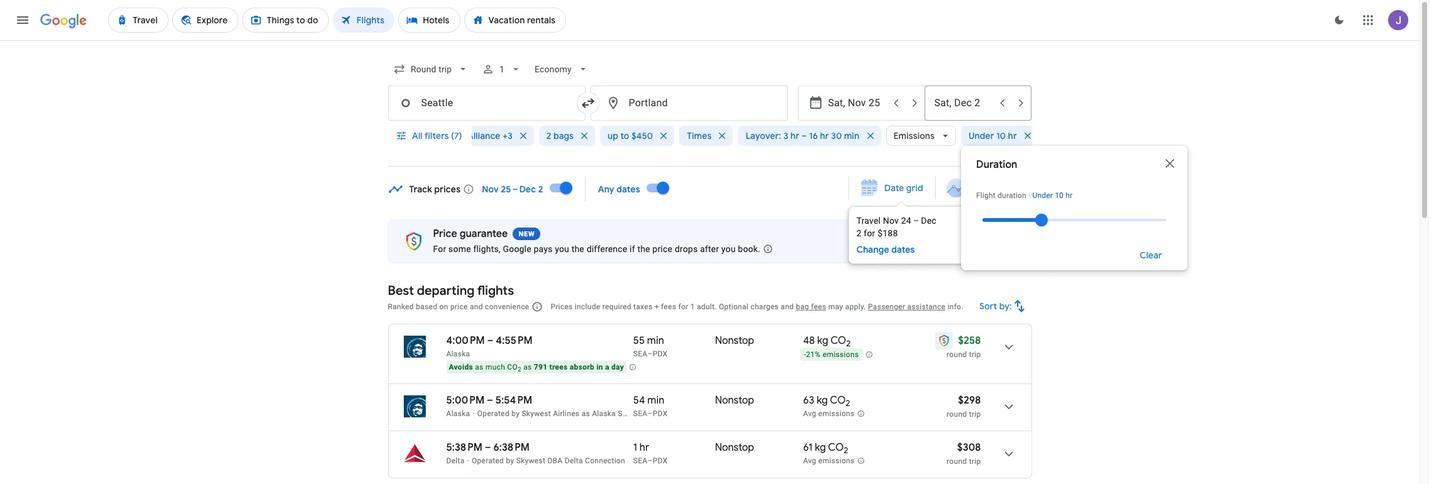 Task type: vqa. For each thing, say whether or not it's contained in the screenshot.
Flight details. Leaves John F. Kennedy International Airport at 9:00 PM on Saturday, November 25 and arrives at Naples International Airport at 1:50 PM on Sunday, November 26. ICON
no



Task type: locate. For each thing, give the bounding box(es) containing it.
under up duration
[[969, 130, 995, 142]]

price right on
[[451, 303, 468, 312]]

16
[[810, 130, 818, 142]]

you right pays
[[555, 244, 570, 254]]

new
[[519, 230, 535, 239]]

and left the bag
[[781, 303, 794, 312]]

– left the 5:54 pm
[[487, 395, 493, 407]]

skywest
[[522, 410, 551, 419], [516, 457, 546, 466]]

1 horizontal spatial nov
[[884, 216, 899, 226]]

2 vertical spatial nonstop flight. element
[[715, 442, 755, 456]]

2 vertical spatial min
[[648, 395, 665, 407]]

round inside $298 round trip
[[947, 410, 968, 419]]

0 horizontal spatial price
[[451, 303, 468, 312]]

price left graph
[[972, 183, 993, 194]]

0 vertical spatial round
[[947, 351, 968, 359]]

nonstop flight. element
[[715, 335, 755, 349], [715, 395, 755, 409], [715, 442, 755, 456]]

2 avg emissions from the top
[[804, 457, 855, 466]]

sort by: button
[[975, 291, 1032, 322]]

Return text field
[[935, 86, 993, 120]]

$298
[[959, 395, 981, 407]]

trip down $298 at the bottom right of page
[[970, 410, 981, 419]]

0 horizontal spatial nov
[[482, 183, 499, 195]]

1 vertical spatial nonstop
[[715, 395, 755, 407]]

google
[[503, 244, 532, 254]]

emissions down 48 kg co 2
[[823, 351, 859, 359]]

include
[[575, 303, 601, 312]]

nonstop flight. element for 63
[[715, 395, 755, 409]]

round for $298
[[947, 410, 968, 419]]

absorb
[[570, 363, 595, 372]]

0 vertical spatial price
[[972, 183, 993, 194]]

+3
[[503, 130, 513, 142]]

by for airlines
[[512, 410, 520, 419]]

0 horizontal spatial price
[[433, 228, 457, 240]]

Departure text field
[[829, 86, 886, 120]]

kg inside 48 kg co 2
[[818, 335, 829, 347]]

2 sea from the top
[[634, 410, 648, 419]]

·
[[1029, 191, 1031, 200]]

emissions for 63
[[819, 410, 855, 419]]

$188
[[878, 228, 898, 239]]

(7)
[[451, 130, 462, 142]]

total duration 1 hr. element
[[634, 442, 715, 456]]

2 vertical spatial 1
[[634, 442, 638, 454]]

for $188 change dates
[[857, 228, 916, 256]]

avg for 61
[[804, 457, 817, 466]]

passenger
[[869, 303, 906, 312]]

0 vertical spatial operated
[[478, 410, 510, 419]]

– down total duration 54 min. element
[[648, 410, 653, 419]]

avg emissions for 61
[[804, 457, 855, 466]]

0 vertical spatial 1
[[500, 64, 505, 74]]

hr down 'skywest' at the bottom
[[640, 442, 650, 454]]

learn more about price guarantee image
[[753, 234, 783, 265]]

1 avg from the top
[[804, 410, 817, 419]]

1 vertical spatial emissions
[[819, 410, 855, 419]]

layover: 3 hr – 16 hr 30 min
[[746, 130, 860, 142]]

48 kg co 2
[[804, 335, 851, 349]]

3 nonstop from the top
[[715, 442, 755, 454]]

 image
[[467, 457, 470, 466]]

0 vertical spatial kg
[[818, 335, 829, 347]]

10 right the ·
[[1056, 191, 1064, 200]]

– inside "1 hr sea – pdx"
[[648, 457, 653, 466]]

1 horizontal spatial the
[[638, 244, 651, 254]]

charges
[[751, 303, 779, 312]]

2 right 61 at the bottom
[[844, 446, 849, 456]]

min right 30
[[845, 130, 860, 142]]

5:54 pm
[[496, 395, 533, 407]]

10 up duration
[[997, 130, 1006, 142]]

operated for operated by skywest dba delta connection
[[472, 457, 504, 466]]

kg right 48
[[818, 335, 829, 347]]

2 inside popup button
[[547, 130, 552, 142]]

– left '6:38 pm'
[[485, 442, 491, 454]]

nov for 25 – dec
[[482, 183, 499, 195]]

and
[[470, 303, 483, 312], [781, 303, 794, 312]]

trip down $308 on the bottom right of page
[[970, 458, 981, 466]]

nov up $188
[[884, 216, 899, 226]]

2 left "791"
[[518, 367, 522, 373]]

1 vertical spatial 10
[[1056, 191, 1064, 200]]

find the best price region
[[388, 173, 1071, 264]]

3 pdx from the top
[[653, 457, 668, 466]]

up to $450
[[608, 130, 653, 142]]

you
[[555, 244, 570, 254], [722, 244, 736, 254]]

1 vertical spatial sea
[[634, 410, 648, 419]]

none text field inside search field
[[591, 86, 788, 121]]

2 nonstop flight. element from the top
[[715, 395, 755, 409]]

skywest for dba
[[516, 457, 546, 466]]

round down $258
[[947, 351, 968, 359]]

co for 54 min
[[830, 395, 846, 407]]

0 vertical spatial 10
[[997, 130, 1006, 142]]

filters
[[424, 130, 449, 142]]

None search field
[[388, 54, 1188, 271]]

1 vertical spatial under
[[1033, 191, 1054, 200]]

0 vertical spatial nonstop
[[715, 335, 755, 347]]

pdx down total duration 1 hr. element
[[653, 457, 668, 466]]

1 vertical spatial kg
[[817, 395, 828, 407]]

0 vertical spatial under
[[969, 130, 995, 142]]

avg down 63 on the right bottom of the page
[[804, 410, 817, 419]]

pdx down total duration 54 min. element
[[653, 410, 668, 419]]

delta right dba
[[565, 457, 583, 466]]

hr
[[791, 130, 800, 142], [821, 130, 829, 142], [1009, 130, 1017, 142], [1066, 191, 1073, 200], [640, 442, 650, 454]]

trip inside $298 round trip
[[970, 410, 981, 419]]

as
[[475, 363, 484, 372], [524, 363, 532, 372], [582, 410, 590, 419]]

best departing flights main content
[[388, 173, 1071, 485]]

price left the drops
[[653, 244, 673, 254]]

None field
[[388, 58, 474, 81], [530, 58, 594, 81], [388, 58, 474, 81], [530, 58, 594, 81]]

alaska up avoids
[[447, 350, 470, 359]]

Arrival time: 6:38 PM. text field
[[494, 442, 530, 454]]

avg emissions down 63 kg co 2
[[804, 410, 855, 419]]

1 trip from the top
[[970, 351, 981, 359]]

round down $308 on the bottom right of page
[[947, 458, 968, 466]]

the
[[572, 244, 585, 254], [638, 244, 651, 254]]

1 vertical spatial pdx
[[653, 410, 668, 419]]

2 vertical spatial emissions
[[819, 457, 855, 466]]

1 nonstop from the top
[[715, 335, 755, 347]]

co inside avoids as much co 2 as 791 trees absorb in a day
[[507, 363, 518, 372]]

0 vertical spatial for
[[864, 228, 876, 239]]

1 vertical spatial avg
[[804, 457, 817, 466]]

any
[[598, 183, 615, 195]]

hr right "16"
[[821, 130, 829, 142]]

None text field
[[591, 86, 788, 121]]

nov 24 – dec 2
[[857, 216, 937, 239]]

avg emissions
[[804, 410, 855, 419], [804, 457, 855, 466]]

co for 55 min
[[831, 335, 847, 347]]

3 nonstop flight. element from the top
[[715, 442, 755, 456]]

co inside 61 kg co 2
[[829, 442, 844, 454]]

operated down 5:00 pm – 5:54 pm
[[478, 410, 510, 419]]

1 vertical spatial 1
[[691, 303, 695, 312]]

1 horizontal spatial delta
[[565, 457, 583, 466]]

round inside $308 round trip
[[947, 458, 968, 466]]

emissions for 61
[[819, 457, 855, 466]]

1
[[500, 64, 505, 74], [691, 303, 695, 312], [634, 442, 638, 454]]

pdx inside 54 min sea – pdx
[[653, 410, 668, 419]]

as left "much"
[[475, 363, 484, 372]]

258 US dollars text field
[[959, 335, 981, 347]]

total duration 54 min. element
[[634, 395, 715, 409]]

2 vertical spatial kg
[[815, 442, 826, 454]]

by down arrival time: 6:38 pm. text box
[[506, 457, 514, 466]]

for left adult.
[[679, 303, 689, 312]]

pdx inside "1 hr sea – pdx"
[[653, 457, 668, 466]]

all
[[412, 130, 422, 142]]

kg right 63 on the right bottom of the page
[[817, 395, 828, 407]]

1 and from the left
[[470, 303, 483, 312]]

0 horizontal spatial under
[[969, 130, 995, 142]]

for
[[864, 228, 876, 239], [679, 303, 689, 312]]

trip inside $308 round trip
[[970, 458, 981, 466]]

pdx for 55 min
[[653, 350, 668, 359]]

– left "16"
[[802, 130, 807, 142]]

kg inside 61 kg co 2
[[815, 442, 826, 454]]

trip down $258
[[970, 351, 981, 359]]

1 vertical spatial skywest
[[516, 457, 546, 466]]

convenience
[[485, 303, 530, 312]]

1 vertical spatial nonstop flight. element
[[715, 395, 755, 409]]

1 horizontal spatial price
[[653, 244, 673, 254]]

price up for
[[433, 228, 457, 240]]

2 inside nov 24 – dec 2
[[857, 228, 862, 239]]

2 avg from the top
[[804, 457, 817, 466]]

price inside button
[[972, 183, 993, 194]]

1 horizontal spatial as
[[524, 363, 532, 372]]

change
[[857, 244, 890, 256]]

1 vertical spatial for
[[679, 303, 689, 312]]

the left difference
[[572, 244, 585, 254]]

0 vertical spatial avg emissions
[[804, 410, 855, 419]]

3 round from the top
[[947, 458, 968, 466]]

– down total duration 55 min. element
[[648, 350, 653, 359]]

2 vertical spatial round
[[947, 458, 968, 466]]

nov
[[482, 183, 499, 195], [884, 216, 899, 226]]

sea inside "1 hr sea – pdx"
[[634, 457, 648, 466]]

sea down 54
[[634, 410, 648, 419]]

adult.
[[697, 303, 717, 312]]

skywest down arrival time: 6:38 pm. text box
[[516, 457, 546, 466]]

swap origin and destination. image
[[581, 96, 596, 111]]

by down arrival time: 5:54 pm. text field
[[512, 410, 520, 419]]

co right 63 on the right bottom of the page
[[830, 395, 846, 407]]

dates down $188
[[892, 244, 916, 256]]

flight details. leaves seattle-tacoma international airport at 5:38 pm on saturday, november 25 and arrives at portland international airport at 6:38 pm on saturday, november 25. image
[[994, 439, 1024, 470]]

2 trip from the top
[[970, 410, 981, 419]]

connection
[[585, 457, 626, 466]]

-21% emissions
[[804, 351, 859, 359]]

0 horizontal spatial 10
[[997, 130, 1006, 142]]

by
[[512, 410, 520, 419], [506, 457, 514, 466]]

sea down 55
[[634, 350, 648, 359]]

emissions down 63 kg co 2
[[819, 410, 855, 419]]

0 horizontal spatial the
[[572, 244, 585, 254]]

price for price graph
[[972, 183, 993, 194]]

2 delta from the left
[[565, 457, 583, 466]]

min right 55
[[647, 335, 664, 347]]

times
[[687, 130, 712, 142]]

operated
[[478, 410, 510, 419], [472, 457, 504, 466]]

1 vertical spatial min
[[647, 335, 664, 347]]

– down total duration 1 hr. element
[[648, 457, 653, 466]]

1 vertical spatial avg emissions
[[804, 457, 855, 466]]

1 vertical spatial operated
[[472, 457, 504, 466]]

3
[[784, 130, 789, 142]]

min inside 54 min sea – pdx
[[648, 395, 665, 407]]

1 horizontal spatial 1
[[634, 442, 638, 454]]

1 vertical spatial dates
[[892, 244, 916, 256]]

None text field
[[388, 86, 586, 121]]

for down travel
[[864, 228, 876, 239]]

close image
[[1042, 215, 1052, 225]]

avg emissions down 61 kg co 2
[[804, 457, 855, 466]]

0 vertical spatial skywest
[[522, 410, 551, 419]]

0 vertical spatial sea
[[634, 350, 648, 359]]

layover: 3 hr – 16 hr 30 min button
[[739, 121, 881, 151]]

skywest down arrival time: 5:54 pm. text field
[[522, 410, 551, 419]]

dba
[[548, 457, 563, 466]]

round down $298 at the bottom right of page
[[947, 410, 968, 419]]

0 vertical spatial price
[[653, 244, 673, 254]]

2 nonstop from the top
[[715, 395, 755, 407]]

alaska down the 5:00 pm
[[447, 410, 470, 419]]

co up -21% emissions
[[831, 335, 847, 347]]

co inside 48 kg co 2
[[831, 335, 847, 347]]

travel
[[857, 216, 884, 226]]

pdx
[[653, 350, 668, 359], [653, 410, 668, 419], [653, 457, 668, 466]]

kg right 61 at the bottom
[[815, 442, 826, 454]]

0 horizontal spatial delta
[[447, 457, 465, 466]]

round for $308
[[947, 458, 968, 466]]

1 horizontal spatial price
[[972, 183, 993, 194]]

2 pdx from the top
[[653, 410, 668, 419]]

nov right learn more about tracked prices icon
[[482, 183, 499, 195]]

1 avg emissions from the top
[[804, 410, 855, 419]]

0 vertical spatial trip
[[970, 351, 981, 359]]

min inside 55 min sea – pdx
[[647, 335, 664, 347]]

up
[[608, 130, 619, 142]]

2 vertical spatial trip
[[970, 458, 981, 466]]

alaska left 'skywest' at the bottom
[[592, 410, 616, 419]]

skywest
[[618, 410, 648, 419]]

0 horizontal spatial and
[[470, 303, 483, 312]]

2 vertical spatial nonstop
[[715, 442, 755, 454]]

trip for $298
[[970, 410, 981, 419]]

a
[[605, 363, 610, 372]]

1 sea from the top
[[634, 350, 648, 359]]

1 vertical spatial price
[[433, 228, 457, 240]]

0 vertical spatial dates
[[617, 183, 641, 195]]

total duration 55 min. element
[[634, 335, 715, 349]]

co right 61 at the bottom
[[829, 442, 844, 454]]

round
[[947, 351, 968, 359], [947, 410, 968, 419], [947, 458, 968, 466]]

2 left bags
[[547, 130, 552, 142]]

0 horizontal spatial fees
[[661, 303, 677, 312]]

0 horizontal spatial you
[[555, 244, 570, 254]]

and down flights
[[470, 303, 483, 312]]

nonstop for 61
[[715, 442, 755, 454]]

2 right 63 on the right bottom of the page
[[846, 399, 851, 409]]

emissions down 61 kg co 2
[[819, 457, 855, 466]]

by for dba
[[506, 457, 514, 466]]

2 the from the left
[[638, 244, 651, 254]]

date grid
[[885, 183, 923, 194]]

day
[[612, 363, 624, 372]]

0 vertical spatial by
[[512, 410, 520, 419]]

1 inside popup button
[[500, 64, 505, 74]]

sea inside 54 min sea – pdx
[[634, 410, 648, 419]]

2 vertical spatial sea
[[634, 457, 648, 466]]

1 for 1 hr sea – pdx
[[634, 442, 638, 454]]

– left 4:55 pm
[[487, 335, 494, 347]]

under inside under 10 hr popup button
[[969, 130, 995, 142]]

fees right +
[[661, 303, 677, 312]]

1 vertical spatial by
[[506, 457, 514, 466]]

Departure time: 4:00 PM. text field
[[447, 335, 485, 347]]

– inside 55 min sea – pdx
[[648, 350, 653, 359]]

skywest for airlines
[[522, 410, 551, 419]]

0 vertical spatial nov
[[482, 183, 499, 195]]

3 sea from the top
[[634, 457, 648, 466]]

1 button
[[477, 54, 527, 84]]

0 horizontal spatial for
[[679, 303, 689, 312]]

co inside 63 kg co 2
[[830, 395, 846, 407]]

Arrival time: 5:54 PM. text field
[[496, 395, 533, 407]]

hr right the ·
[[1066, 191, 1073, 200]]

up to $450 button
[[600, 121, 675, 151]]

1 horizontal spatial fees
[[812, 303, 827, 312]]

1 horizontal spatial dates
[[892, 244, 916, 256]]

co
[[831, 335, 847, 347], [507, 363, 518, 372], [830, 395, 846, 407], [829, 442, 844, 454]]

min right 54
[[648, 395, 665, 407]]

nov inside nov 24 – dec 2
[[884, 216, 899, 226]]

1 vertical spatial trip
[[970, 410, 981, 419]]

0 horizontal spatial dates
[[617, 183, 641, 195]]

1 inside "1 hr sea – pdx"
[[634, 442, 638, 454]]

2 inside 48 kg co 2
[[847, 339, 851, 349]]

dates right any
[[617, 183, 641, 195]]

5:38 pm
[[447, 442, 483, 454]]

sea right connection
[[634, 457, 648, 466]]

1 nonstop flight. element from the top
[[715, 335, 755, 349]]

optional
[[719, 303, 749, 312]]

2 vertical spatial pdx
[[653, 457, 668, 466]]

0 vertical spatial min
[[845, 130, 860, 142]]

pdx inside 55 min sea – pdx
[[653, 350, 668, 359]]

nonstop flight. element for 61
[[715, 442, 755, 456]]

sea inside 55 min sea – pdx
[[634, 350, 648, 359]]

0 vertical spatial pdx
[[653, 350, 668, 359]]

1 pdx from the top
[[653, 350, 668, 359]]

2 round from the top
[[947, 410, 968, 419]]

1 horizontal spatial for
[[864, 228, 876, 239]]

2 up -21% emissions
[[847, 339, 851, 349]]

-
[[804, 351, 807, 359]]

sea for 54
[[634, 410, 648, 419]]

3 trip from the top
[[970, 458, 981, 466]]

0 vertical spatial avg
[[804, 410, 817, 419]]

10 inside popup button
[[997, 130, 1006, 142]]

– inside 4:00 pm – 4:55 pm alaska
[[487, 335, 494, 347]]

1 vertical spatial nov
[[884, 216, 899, 226]]

delta down departure time: 5:38 pm. text field
[[447, 457, 465, 466]]

fees right the bag
[[812, 303, 827, 312]]

date grid button
[[852, 177, 934, 200]]

0 vertical spatial nonstop flight. element
[[715, 335, 755, 349]]

the right if
[[638, 244, 651, 254]]

grid
[[907, 183, 923, 194]]

co right "much"
[[507, 363, 518, 372]]

1 horizontal spatial and
[[781, 303, 794, 312]]

0 horizontal spatial 1
[[500, 64, 505, 74]]

under
[[969, 130, 995, 142], [1033, 191, 1054, 200]]

kg inside 63 kg co 2
[[817, 395, 828, 407]]

Arrival time: 4:55 PM. text field
[[496, 335, 533, 347]]

you right after
[[722, 244, 736, 254]]

under 10 hr button
[[962, 121, 1039, 151]]

operated down leaves seattle-tacoma international airport at 5:38 pm on saturday, november 25 and arrives at portland international airport at 6:38 pm on saturday, november 25. element
[[472, 457, 504, 466]]

2 you from the left
[[722, 244, 736, 254]]

avg
[[804, 410, 817, 419], [804, 457, 817, 466]]

1 vertical spatial round
[[947, 410, 968, 419]]

flights,
[[474, 244, 501, 254]]

as left "791"
[[524, 363, 532, 372]]

2 down travel
[[857, 228, 862, 239]]

5:38 pm – 6:38 pm
[[447, 442, 530, 454]]

pdx down total duration 55 min. element
[[653, 350, 668, 359]]

avg down 61 at the bottom
[[804, 457, 817, 466]]

dates
[[617, 183, 641, 195], [892, 244, 916, 256]]

flight details. leaves seattle-tacoma international airport at 4:00 pm on saturday, november 25 and arrives at portland international airport at 4:55 pm on saturday, november 25. image
[[994, 332, 1024, 363]]

$308
[[958, 442, 981, 454]]

2
[[547, 130, 552, 142], [539, 183, 544, 195], [857, 228, 862, 239], [847, 339, 851, 349], [518, 367, 522, 373], [846, 399, 851, 409], [844, 446, 849, 456]]

min for 63
[[648, 395, 665, 407]]

as right airlines on the bottom left of page
[[582, 410, 590, 419]]

1 the from the left
[[572, 244, 585, 254]]

under right the ·
[[1033, 191, 1054, 200]]

1 horizontal spatial you
[[722, 244, 736, 254]]

nov for 24 – dec
[[884, 216, 899, 226]]



Task type: describe. For each thing, give the bounding box(es) containing it.
prices
[[551, 303, 573, 312]]

pdx for 1 hr
[[653, 457, 668, 466]]

avoids
[[449, 363, 473, 372]]

1 you from the left
[[555, 244, 570, 254]]

star alliance +3
[[449, 130, 513, 142]]

– inside 54 min sea – pdx
[[648, 410, 653, 419]]

clear
[[1141, 250, 1163, 261]]

hr inside "1 hr sea – pdx"
[[640, 442, 650, 454]]

2 inside 63 kg co 2
[[846, 399, 851, 409]]

graph
[[995, 183, 1020, 194]]

leaves seattle-tacoma international airport at 5:00 pm on saturday, november 25 and arrives at portland international airport at 5:54 pm on saturday, november 25. element
[[447, 395, 533, 407]]

hr up duration
[[1009, 130, 1017, 142]]

2 horizontal spatial 1
[[691, 303, 695, 312]]

if
[[630, 244, 635, 254]]

operated by skywest dba delta connection
[[472, 457, 626, 466]]

price graph button
[[939, 177, 1030, 200]]

2 fees from the left
[[812, 303, 827, 312]]

bag fees button
[[796, 303, 827, 312]]

nonstop flight. element for 48
[[715, 335, 755, 349]]

nov 25 – dec 2
[[482, 183, 544, 195]]

duration
[[977, 159, 1018, 171]]

63 kg co 2
[[804, 395, 851, 409]]

bag
[[796, 303, 810, 312]]

dates inside for $188 change dates
[[892, 244, 916, 256]]

for some flights, google pays you the difference if the price drops after you book.
[[433, 244, 761, 254]]

pdx for 54 min
[[653, 410, 668, 419]]

sea for 1
[[634, 457, 648, 466]]

5:00 pm
[[447, 395, 485, 407]]

54 min sea – pdx
[[634, 395, 668, 419]]

main menu image
[[15, 13, 30, 28]]

on
[[440, 303, 448, 312]]

star
[[449, 130, 466, 142]]

hr right 3
[[791, 130, 800, 142]]

avg emissions for 63
[[804, 410, 855, 419]]

best departing flights
[[388, 283, 514, 299]]

drops
[[675, 244, 698, 254]]

61
[[804, 442, 813, 454]]

star alliance +3 button
[[441, 121, 534, 151]]

after
[[700, 244, 719, 254]]

taxes
[[634, 303, 653, 312]]

21%
[[807, 351, 821, 359]]

nonstop for 63
[[715, 395, 755, 407]]

5:00 pm – 5:54 pm
[[447, 395, 533, 407]]

48
[[804, 335, 815, 347]]

+
[[655, 303, 659, 312]]

308 US dollars text field
[[958, 442, 981, 454]]

learn more about tracked prices image
[[463, 183, 475, 195]]

63
[[804, 395, 815, 407]]

emissions
[[894, 130, 935, 142]]

duration
[[998, 191, 1027, 200]]

298 US dollars text field
[[959, 395, 981, 407]]

book.
[[738, 244, 761, 254]]

kg for 61
[[815, 442, 826, 454]]

change appearance image
[[1325, 5, 1355, 35]]

2 bags
[[547, 130, 574, 142]]

0 vertical spatial emissions
[[823, 351, 859, 359]]

operated by skywest airlines as alaska skywest
[[478, 410, 648, 419]]

24 – dec
[[902, 216, 937, 226]]

2 horizontal spatial as
[[582, 410, 590, 419]]

departing
[[417, 283, 475, 299]]

leaves seattle-tacoma international airport at 4:00 pm on saturday, november 25 and arrives at portland international airport at 4:55 pm on saturday, november 25. element
[[447, 335, 533, 347]]

nonstop for 48
[[715, 335, 755, 347]]

trees
[[550, 363, 568, 372]]

1 horizontal spatial 10
[[1056, 191, 1064, 200]]

1 horizontal spatial under
[[1033, 191, 1054, 200]]

bags
[[554, 130, 574, 142]]

times button
[[680, 121, 734, 151]]

difference
[[587, 244, 628, 254]]

flight duration · under 10 hr
[[977, 191, 1073, 200]]

ranked
[[388, 303, 414, 312]]

by:
[[1000, 301, 1012, 312]]

none search field containing duration
[[388, 54, 1188, 271]]

2 right the 25 – dec
[[539, 183, 544, 195]]

to
[[621, 130, 630, 142]]

Departure time: 5:38 PM. text field
[[447, 442, 483, 454]]

25 – dec
[[501, 183, 536, 195]]

1 delta from the left
[[447, 457, 465, 466]]

1 round from the top
[[947, 351, 968, 359]]

sort
[[980, 301, 998, 312]]

New feature text field
[[513, 228, 541, 240]]

prices
[[435, 183, 461, 195]]

leaves seattle-tacoma international airport at 5:38 pm on saturday, november 25 and arrives at portland international airport at 6:38 pm on saturday, november 25. element
[[447, 442, 530, 454]]

flight details. leaves seattle-tacoma international airport at 5:00 pm on saturday, november 25 and arrives at portland international airport at 5:54 pm on saturday, november 25. image
[[994, 392, 1024, 422]]

$298 round trip
[[947, 395, 981, 419]]

2 inside 61 kg co 2
[[844, 446, 849, 456]]

date
[[885, 183, 904, 194]]

kg for 48
[[818, 335, 829, 347]]

– inside layover: 3 hr – 16 hr 30 min popup button
[[802, 130, 807, 142]]

layover:
[[746, 130, 782, 142]]

4:00 pm
[[447, 335, 485, 347]]

track prices
[[409, 183, 461, 195]]

Departure time: 5:00 PM. text field
[[447, 395, 485, 407]]

operated for operated by skywest airlines as alaska skywest
[[478, 410, 510, 419]]

apply.
[[846, 303, 866, 312]]

1 fees from the left
[[661, 303, 677, 312]]

much
[[486, 363, 505, 372]]

for inside for $188 change dates
[[864, 228, 876, 239]]

assistance
[[908, 303, 946, 312]]

track
[[409, 183, 432, 195]]

54
[[634, 395, 645, 407]]

2 bags button
[[539, 121, 595, 151]]

flights
[[477, 283, 514, 299]]

0 horizontal spatial as
[[475, 363, 484, 372]]

required
[[603, 303, 632, 312]]

trip for $308
[[970, 458, 981, 466]]

co for 1 hr
[[829, 442, 844, 454]]

$308 round trip
[[947, 442, 981, 466]]

avg for 63
[[804, 410, 817, 419]]

2 and from the left
[[781, 303, 794, 312]]

may
[[829, 303, 844, 312]]

learn more about ranking image
[[532, 301, 543, 313]]

close dialog image
[[1163, 156, 1178, 171]]

for
[[433, 244, 446, 254]]

pays
[[534, 244, 553, 254]]

emissions button
[[886, 121, 957, 151]]

min for 48
[[647, 335, 664, 347]]

sea for 55
[[634, 350, 648, 359]]

55
[[634, 335, 645, 347]]

alaska inside 4:00 pm – 4:55 pm alaska
[[447, 350, 470, 359]]

based
[[416, 303, 438, 312]]

loading results progress bar
[[0, 40, 1420, 43]]

avoids as much co2 as 791 trees absorb in a day. learn more about this calculation. image
[[629, 364, 637, 371]]

airlines
[[553, 410, 580, 419]]

under 10 hr
[[969, 130, 1017, 142]]

4:55 pm
[[496, 335, 533, 347]]

any dates
[[598, 183, 641, 195]]

alliance
[[468, 130, 501, 142]]

flight
[[977, 191, 996, 200]]

kg for 63
[[817, 395, 828, 407]]

in
[[597, 363, 603, 372]]

price for price guarantee
[[433, 228, 457, 240]]

min inside popup button
[[845, 130, 860, 142]]

2 inside avoids as much co 2 as 791 trees absorb in a day
[[518, 367, 522, 373]]

1 for 1
[[500, 64, 505, 74]]

$450
[[632, 130, 653, 142]]

1 vertical spatial price
[[451, 303, 468, 312]]



